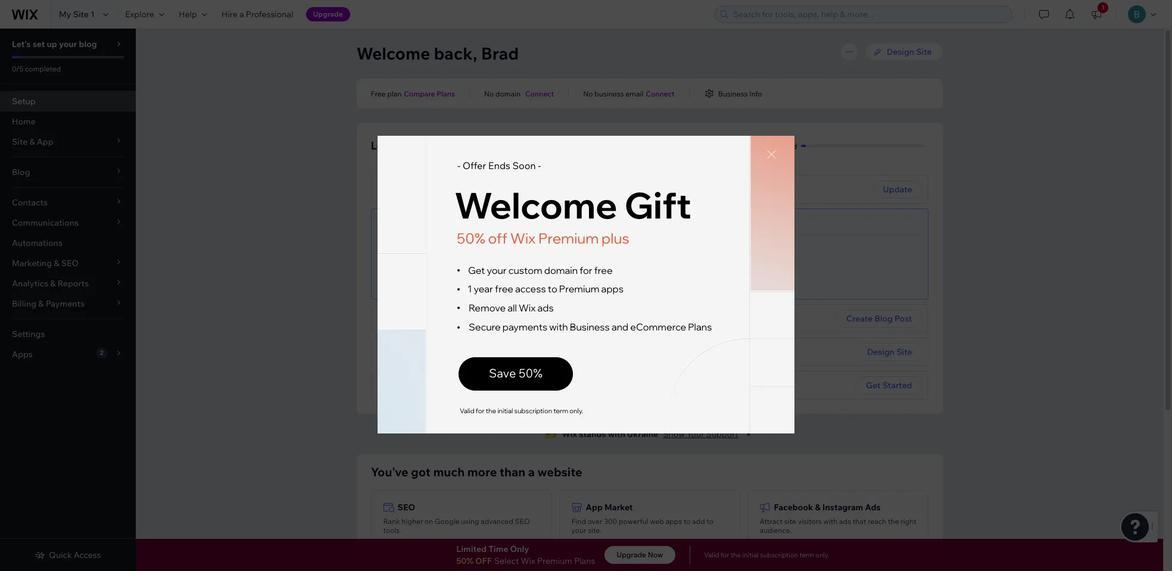 Task type: vqa. For each thing, say whether or not it's contained in the screenshot.
the that
yes



Task type: locate. For each thing, give the bounding box(es) containing it.
free plan compare plans
[[371, 89, 455, 98]]

design site up get started on the right bottom
[[868, 347, 913, 358]]

attract site visitors with ads that reach the right audience.
[[760, 517, 917, 535]]

to right add at the bottom of the page
[[707, 517, 714, 526]]

0 horizontal spatial valid
[[460, 407, 475, 415]]

initial
[[498, 407, 513, 415], [743, 551, 759, 560]]

using
[[461, 517, 479, 526]]

ads
[[866, 502, 881, 513]]

free down e.g., mystunningwebsite.com field
[[495, 283, 514, 295]]

custom up perfect
[[437, 216, 466, 227]]

2 vertical spatial the
[[731, 551, 741, 560]]

and left secure
[[494, 244, 508, 255]]

to right access
[[548, 283, 558, 295]]

with right payments
[[550, 321, 568, 333]]

google left using at bottom left
[[435, 517, 460, 526]]

set
[[33, 39, 45, 49], [398, 139, 413, 153]]

site inside button
[[897, 347, 913, 358]]

wix right "all"
[[519, 302, 536, 314]]

1 vertical spatial google
[[435, 517, 460, 526]]

completed up setup
[[25, 64, 61, 73]]

settings link
[[0, 324, 136, 344]]

0 horizontal spatial update
[[394, 184, 423, 195]]

connect link
[[526, 88, 554, 99], [646, 88, 675, 99]]

free
[[595, 264, 613, 276], [495, 283, 514, 295]]

0 vertical spatial 0/5 completed
[[12, 64, 61, 73]]

in
[[545, 244, 552, 255]]

1 vertical spatial 0/5
[[749, 142, 760, 150]]

with inside attract site visitors with ads that reach the right audience.
[[824, 517, 838, 526]]

0 vertical spatial google
[[447, 380, 476, 391]]

website
[[443, 347, 473, 358], [538, 465, 583, 480]]

50% right save
[[519, 366, 543, 381]]

get
[[468, 264, 485, 276], [394, 380, 409, 391], [867, 380, 881, 391]]

domain up the off
[[468, 216, 498, 227]]

ukraine
[[627, 429, 659, 440]]

and left ecommerce
[[612, 321, 629, 333]]

set up setup
[[33, 39, 45, 49]]

over
[[588, 517, 603, 526]]

term down visitors
[[800, 551, 815, 560]]

0/5 completed up setup
[[12, 64, 61, 73]]

and for business
[[612, 321, 629, 333]]

domain for get your custom domain for free
[[545, 264, 578, 276]]

1 horizontal spatial let's set up your blog
[[371, 139, 480, 153]]

1 vertical spatial on
[[425, 517, 433, 526]]

connect link for no business email connect
[[646, 88, 675, 99]]

0 horizontal spatial only.
[[570, 407, 584, 415]]

upgrade for upgrade now
[[617, 551, 647, 560]]

apps up secure payments with business and ecommerce plans
[[602, 283, 624, 295]]

2 vertical spatial with
[[824, 517, 838, 526]]

2 - from the left
[[538, 159, 541, 171]]

plans down site.
[[575, 556, 596, 567]]

seo inside rank higher on google using advanced seo tools.
[[515, 517, 530, 526]]

completed
[[25, 64, 61, 73], [762, 142, 798, 150]]

1 horizontal spatial apps
[[666, 517, 682, 526]]

1 horizontal spatial subscription
[[761, 551, 799, 560]]

business left info
[[718, 89, 748, 98]]

1 vertical spatial set
[[398, 139, 413, 153]]

a
[[240, 9, 244, 20], [430, 216, 435, 227], [554, 244, 559, 255], [528, 465, 535, 480]]

update inside button
[[884, 184, 913, 195]]

0 vertical spatial seo
[[398, 502, 415, 513]]

50% inside welcome gift 50% off wix premium plus
[[457, 229, 486, 247]]

only.
[[570, 407, 584, 415], [816, 551, 830, 560]]

get left 'found'
[[394, 380, 409, 391]]

0 horizontal spatial subscription
[[515, 407, 553, 415]]

2 vertical spatial 50%
[[457, 556, 474, 567]]

with for stands
[[608, 429, 626, 440]]

find
[[394, 244, 411, 255], [572, 517, 586, 526]]

no
[[484, 89, 494, 98], [584, 89, 593, 98]]

1 vertical spatial website
[[538, 465, 583, 480]]

free down clicks. on the top of the page
[[595, 264, 613, 276]]

2 no from the left
[[584, 89, 593, 98]]

let's
[[12, 39, 31, 49], [371, 139, 395, 153]]

term down save 50% link
[[554, 407, 569, 415]]

0 horizontal spatial completed
[[25, 64, 61, 73]]

business down 1 year free access to premium apps
[[570, 321, 610, 333]]

blog
[[79, 39, 97, 49], [457, 139, 480, 153], [444, 184, 462, 195], [454, 313, 471, 324]]

domain down few
[[545, 264, 578, 276]]

domain for find your perfect domain and secure it in a few clicks.
[[463, 244, 492, 255]]

premium
[[539, 229, 599, 247], [559, 283, 600, 295], [538, 556, 573, 567]]

that
[[853, 517, 867, 526]]

on inside rank higher on google using advanced seo tools.
[[425, 517, 433, 526]]

0 vertical spatial 50%
[[457, 229, 486, 247]]

sidebar element
[[0, 29, 136, 572]]

your down find your perfect domain and secure it in a few clicks.
[[487, 264, 507, 276]]

soon
[[513, 159, 536, 171]]

audience.
[[760, 526, 792, 535]]

0 horizontal spatial apps
[[602, 283, 624, 295]]

wix left stands
[[562, 429, 578, 440]]

update button
[[873, 181, 923, 198]]

1 horizontal spatial 1
[[468, 283, 472, 295]]

upgrade for upgrade
[[313, 10, 343, 18]]

get inside get started button
[[867, 380, 881, 391]]

upgrade
[[313, 10, 343, 18], [617, 551, 647, 560]]

wix down only
[[521, 556, 536, 567]]

year
[[474, 283, 493, 295]]

website right than at left
[[538, 465, 583, 480]]

started
[[883, 380, 913, 391]]

limited time only 50% off select wix premium plans
[[457, 544, 596, 567]]

2 update from the left
[[884, 184, 913, 195]]

valid down add at the bottom of the page
[[705, 551, 720, 560]]

get started
[[867, 380, 913, 391]]

subscription
[[515, 407, 553, 415], [761, 551, 799, 560]]

1 vertical spatial with
[[608, 429, 626, 440]]

on for found
[[435, 380, 445, 391]]

0/5 completed
[[12, 64, 61, 73], [749, 142, 798, 150]]

1 vertical spatial the
[[889, 517, 900, 526]]

blog down my site 1 at left
[[79, 39, 97, 49]]

0 horizontal spatial valid for the initial subscription term only.
[[460, 407, 584, 415]]

secure
[[510, 244, 536, 255]]

0 horizontal spatial seo
[[398, 502, 415, 513]]

your up the connect a custom domain
[[425, 184, 442, 195]]

upgrade right the professional
[[313, 10, 343, 18]]

a right in
[[554, 244, 559, 255]]

2 horizontal spatial with
[[824, 517, 838, 526]]

seo right advanced
[[515, 517, 530, 526]]

let's set up your blog down my
[[12, 39, 97, 49]]

e.g., mystunningwebsite.com field
[[409, 265, 590, 282]]

1 inside button
[[1102, 4, 1105, 11]]

upgrade left now
[[617, 551, 647, 560]]

compare
[[404, 89, 435, 98]]

0 horizontal spatial let's
[[12, 39, 31, 49]]

design
[[887, 46, 915, 57], [394, 347, 421, 358], [868, 347, 895, 358]]

let's set up your blog up 'update your blog type'
[[371, 139, 480, 153]]

get left started
[[867, 380, 881, 391]]

1 horizontal spatial term
[[800, 551, 815, 560]]

0 vertical spatial term
[[554, 407, 569, 415]]

find inside find over 300 powerful web apps to add to your site.
[[572, 517, 586, 526]]

- left offer
[[458, 159, 461, 171]]

blog
[[875, 313, 893, 324]]

domain right perfect
[[463, 244, 492, 255]]

ends
[[489, 159, 511, 171]]

1 vertical spatial 0/5 completed
[[749, 142, 798, 150]]

design inside button
[[868, 347, 895, 358]]

let's up setup
[[12, 39, 31, 49]]

1 update from the left
[[394, 184, 423, 195]]

write your first blog post
[[394, 313, 491, 324]]

wix left it
[[511, 229, 536, 247]]

0 vertical spatial subscription
[[515, 407, 553, 415]]

0/5 up setup
[[12, 64, 23, 73]]

0 horizontal spatial initial
[[498, 407, 513, 415]]

0 horizontal spatial connect
[[394, 216, 428, 227]]

ads down 1 year free access to premium apps
[[538, 302, 554, 314]]

1 vertical spatial design site
[[868, 347, 913, 358]]

with down facebook & instagram ads
[[824, 517, 838, 526]]

welcome for gift
[[455, 183, 618, 227]]

welcome
[[357, 43, 430, 64], [455, 183, 618, 227]]

50% left the off
[[457, 229, 486, 247]]

0 vertical spatial only.
[[570, 407, 584, 415]]

valid for the initial subscription term only. down save 50% link
[[460, 407, 584, 415]]

valid for the initial subscription term only.
[[460, 407, 584, 415], [705, 551, 830, 560]]

2 vertical spatial premium
[[538, 556, 573, 567]]

blog left type
[[444, 184, 462, 195]]

create blog post
[[847, 313, 913, 324]]

limited
[[457, 544, 487, 555]]

a up perfect
[[430, 216, 435, 227]]

higher
[[402, 517, 423, 526]]

subscription down save 50% link
[[515, 407, 553, 415]]

facebook
[[774, 502, 814, 513]]

apps right web
[[666, 517, 682, 526]]

50% down limited
[[457, 556, 474, 567]]

seo up higher
[[398, 502, 415, 513]]

welcome inside welcome gift 50% off wix premium plus
[[455, 183, 618, 227]]

only. up stands
[[570, 407, 584, 415]]

update
[[394, 184, 423, 195], [884, 184, 913, 195]]

free
[[371, 89, 386, 98]]

upgrade inside button
[[617, 551, 647, 560]]

create blog post button
[[836, 310, 923, 328]]

0/5 left "close" icon
[[749, 142, 760, 150]]

1 horizontal spatial for
[[580, 264, 593, 276]]

upgrade inside button
[[313, 10, 343, 18]]

2 horizontal spatial get
[[867, 380, 881, 391]]

1 horizontal spatial no
[[584, 89, 593, 98]]

0 vertical spatial and
[[494, 244, 508, 255]]

0 horizontal spatial welcome
[[357, 43, 430, 64]]

2 connect link from the left
[[646, 88, 675, 99]]

plans inside limited time only 50% off select wix premium plans
[[575, 556, 596, 567]]

seo
[[398, 502, 415, 513], [515, 517, 530, 526]]

up up setup link
[[47, 39, 57, 49]]

300
[[604, 517, 618, 526]]

your up get found on google
[[423, 347, 441, 358]]

0 vertical spatial welcome
[[357, 43, 430, 64]]

find for find your perfect domain and secure it in a few clicks.
[[394, 244, 411, 255]]

2 horizontal spatial 1
[[1102, 4, 1105, 11]]

welcome up plan at the top of page
[[357, 43, 430, 64]]

1 horizontal spatial valid
[[705, 551, 720, 560]]

0 horizontal spatial on
[[425, 517, 433, 526]]

1 horizontal spatial custom
[[509, 264, 543, 276]]

0 horizontal spatial 0/5 completed
[[12, 64, 61, 73]]

1 horizontal spatial and
[[612, 321, 629, 333]]

my site 1
[[59, 9, 95, 20]]

remove
[[469, 302, 506, 314]]

to left add at the bottom of the page
[[684, 517, 691, 526]]

up up 'update your blog type'
[[416, 139, 429, 153]]

no down brad
[[484, 89, 494, 98]]

completed down info
[[762, 142, 798, 150]]

1 vertical spatial welcome
[[455, 183, 618, 227]]

show your support button
[[663, 429, 739, 440]]

type
[[464, 184, 481, 195]]

1 vertical spatial ads
[[840, 517, 852, 526]]

your down my
[[59, 39, 77, 49]]

2 horizontal spatial to
[[707, 517, 714, 526]]

set down free plan compare plans
[[398, 139, 413, 153]]

upgrade now button
[[605, 546, 676, 564]]

post
[[473, 313, 491, 324]]

- right soon
[[538, 159, 541, 171]]

1 horizontal spatial only.
[[816, 551, 830, 560]]

0 horizontal spatial let's set up your blog
[[12, 39, 97, 49]]

2 horizontal spatial site
[[917, 46, 932, 57]]

plans right compare
[[437, 89, 455, 98]]

0 vertical spatial find
[[394, 244, 411, 255]]

tools.
[[383, 526, 402, 535]]

0 horizontal spatial connect link
[[526, 88, 554, 99]]

1 no from the left
[[484, 89, 494, 98]]

let's set up your blog
[[12, 39, 97, 49], [371, 139, 480, 153]]

0 vertical spatial with
[[550, 321, 568, 333]]

0 vertical spatial business
[[718, 89, 748, 98]]

plans
[[437, 89, 455, 98], [688, 321, 712, 333], [575, 556, 596, 567]]

wix
[[511, 229, 536, 247], [519, 302, 536, 314], [562, 429, 578, 440], [521, 556, 536, 567]]

1 vertical spatial valid for the initial subscription term only.
[[705, 551, 830, 560]]

1 for 1 year free access to premium apps
[[468, 283, 472, 295]]

find left perfect
[[394, 244, 411, 255]]

custom for your
[[509, 264, 543, 276]]

1 horizontal spatial 0/5
[[749, 142, 760, 150]]

50% inside limited time only 50% off select wix premium plans
[[457, 556, 474, 567]]

1 horizontal spatial with
[[608, 429, 626, 440]]

0 horizontal spatial ads
[[538, 302, 554, 314]]

connect a custom domain
[[394, 216, 498, 227]]

find left over
[[572, 517, 586, 526]]

2 vertical spatial site
[[897, 347, 913, 358]]

let's set up your blog inside sidebar element
[[12, 39, 97, 49]]

for
[[580, 264, 593, 276], [476, 407, 485, 415], [721, 551, 730, 560]]

premium inside welcome gift 50% off wix premium plus
[[539, 229, 599, 247]]

get for get found on google
[[394, 380, 409, 391]]

1 horizontal spatial connect link
[[646, 88, 675, 99]]

0 vertical spatial premium
[[539, 229, 599, 247]]

design site down search for tools, apps, help & more... field
[[887, 46, 932, 57]]

business inside button
[[718, 89, 748, 98]]

0 vertical spatial upgrade
[[313, 10, 343, 18]]

design down create blog post button at right
[[868, 347, 895, 358]]

google inside rank higher on google using advanced seo tools.
[[435, 517, 460, 526]]

1 vertical spatial completed
[[762, 142, 798, 150]]

google right 'found'
[[447, 380, 476, 391]]

2 vertical spatial plans
[[575, 556, 596, 567]]

let's inside sidebar element
[[12, 39, 31, 49]]

the
[[486, 407, 496, 415], [889, 517, 900, 526], [731, 551, 741, 560]]

0 vertical spatial plans
[[437, 89, 455, 98]]

your left site.
[[572, 526, 587, 535]]

valid for the initial subscription term only. down audience.
[[705, 551, 830, 560]]

1 vertical spatial 50%
[[519, 366, 543, 381]]

only. down attract site visitors with ads that reach the right audience.
[[816, 551, 830, 560]]

with right stands
[[608, 429, 626, 440]]

2 horizontal spatial connect
[[646, 89, 675, 98]]

my
[[59, 9, 71, 20]]

1 - from the left
[[458, 159, 461, 171]]

your left first
[[417, 313, 435, 324]]

subscription down audience.
[[761, 551, 799, 560]]

1 vertical spatial site
[[917, 46, 932, 57]]

get up "year"
[[468, 264, 485, 276]]

0 vertical spatial on
[[435, 380, 445, 391]]

your
[[59, 39, 77, 49], [431, 139, 455, 153], [425, 184, 442, 195], [413, 244, 430, 255], [487, 264, 507, 276], [417, 313, 435, 324], [423, 347, 441, 358], [572, 526, 587, 535]]

1 vertical spatial initial
[[743, 551, 759, 560]]

a right than at left
[[528, 465, 535, 480]]

0 horizontal spatial custom
[[437, 216, 466, 227]]

1 connect link from the left
[[526, 88, 554, 99]]

wix inside welcome gift 50% off wix premium plus
[[511, 229, 536, 247]]

offer
[[463, 159, 486, 171]]

blog inside sidebar element
[[79, 39, 97, 49]]

custom
[[437, 216, 466, 227], [509, 264, 543, 276]]

domain
[[496, 89, 521, 98], [468, 216, 498, 227], [463, 244, 492, 255], [545, 264, 578, 276]]

plans right ecommerce
[[688, 321, 712, 333]]

0 horizontal spatial 0/5
[[12, 64, 23, 73]]

2 horizontal spatial the
[[889, 517, 900, 526]]

premium for year
[[559, 283, 600, 295]]

1 horizontal spatial let's
[[371, 139, 395, 153]]

1 horizontal spatial ads
[[840, 517, 852, 526]]

on right higher
[[425, 517, 433, 526]]

ads down instagram
[[840, 517, 852, 526]]

website down first
[[443, 347, 473, 358]]

connect
[[526, 89, 554, 98], [646, 89, 675, 98], [394, 216, 428, 227]]

term
[[554, 407, 569, 415], [800, 551, 815, 560]]

0/5 completed down info
[[749, 142, 798, 150]]

1 horizontal spatial up
[[416, 139, 429, 153]]

off
[[488, 229, 508, 247]]

no left business
[[584, 89, 593, 98]]

welcome down soon
[[455, 183, 618, 227]]

custom up access
[[509, 264, 543, 276]]

1 horizontal spatial connect
[[526, 89, 554, 98]]

let's down free
[[371, 139, 395, 153]]

off
[[476, 556, 492, 567]]

1 vertical spatial term
[[800, 551, 815, 560]]

on right 'found'
[[435, 380, 445, 391]]

get for get your custom domain for free
[[468, 264, 485, 276]]

valid down get found on google
[[460, 407, 475, 415]]



Task type: describe. For each thing, give the bounding box(es) containing it.
1 horizontal spatial to
[[684, 517, 691, 526]]

only
[[510, 544, 529, 555]]

compare plans link
[[404, 88, 455, 99]]

with for payments
[[550, 321, 568, 333]]

find your perfect domain and secure it in a few clicks.
[[394, 244, 600, 255]]

no domain connect
[[484, 89, 554, 98]]

get for get started
[[867, 380, 881, 391]]

connect link for no domain connect
[[526, 88, 554, 99]]

0 vertical spatial for
[[580, 264, 593, 276]]

blog right first
[[454, 313, 471, 324]]

0 horizontal spatial plans
[[437, 89, 455, 98]]

design your website
[[394, 347, 473, 358]]

settings
[[12, 329, 45, 340]]

attract
[[760, 517, 783, 526]]

1 vertical spatial subscription
[[761, 551, 799, 560]]

help
[[179, 9, 197, 20]]

completed inside sidebar element
[[25, 64, 61, 73]]

visitors
[[798, 517, 822, 526]]

automations link
[[0, 233, 136, 253]]

automations
[[12, 238, 63, 249]]

create
[[847, 313, 873, 324]]

perfect
[[432, 244, 461, 255]]

info
[[750, 89, 763, 98]]

powerful
[[619, 517, 649, 526]]

secure
[[469, 321, 501, 333]]

no for no business email connect
[[584, 89, 593, 98]]

find for find over 300 powerful web apps to add to your site.
[[572, 517, 586, 526]]

0 vertical spatial design site
[[887, 46, 932, 57]]

no business email connect
[[584, 89, 675, 98]]

payments
[[503, 321, 548, 333]]

professional
[[246, 9, 294, 20]]

found
[[410, 380, 433, 391]]

app
[[586, 502, 603, 513]]

&
[[816, 502, 821, 513]]

wix stands with ukraine show your support
[[562, 429, 739, 440]]

add
[[693, 517, 705, 526]]

plus
[[602, 229, 630, 247]]

and for domain
[[494, 244, 508, 255]]

save 50%
[[489, 366, 543, 381]]

1 for 1
[[1102, 4, 1105, 11]]

domain down brad
[[496, 89, 521, 98]]

1 horizontal spatial the
[[731, 551, 741, 560]]

update your blog type
[[394, 184, 481, 195]]

1 vertical spatial for
[[476, 407, 485, 415]]

quick
[[49, 550, 72, 561]]

email
[[626, 89, 644, 98]]

your inside find over 300 powerful web apps to add to your site.
[[572, 526, 587, 535]]

time
[[489, 544, 509, 555]]

you've
[[371, 465, 409, 480]]

explore
[[125, 9, 154, 20]]

your
[[687, 429, 705, 440]]

all
[[508, 302, 517, 314]]

more
[[468, 465, 497, 480]]

design site inside button
[[868, 347, 913, 358]]

advanced
[[481, 517, 514, 526]]

site.
[[588, 526, 602, 535]]

design down search for tools, apps, help & more... field
[[887, 46, 915, 57]]

right
[[901, 517, 917, 526]]

design site link
[[866, 43, 943, 61]]

much
[[433, 465, 465, 480]]

no for no domain connect
[[484, 89, 494, 98]]

business
[[595, 89, 624, 98]]

save 50% link
[[459, 357, 573, 391]]

it
[[538, 244, 544, 255]]

back,
[[434, 43, 478, 64]]

0 vertical spatial initial
[[498, 407, 513, 415]]

1 vertical spatial free
[[495, 283, 514, 295]]

on for higher
[[425, 517, 433, 526]]

your left perfect
[[413, 244, 430, 255]]

set inside sidebar element
[[33, 39, 45, 49]]

0 vertical spatial apps
[[602, 283, 624, 295]]

the inside attract site visitors with ads that reach the right audience.
[[889, 517, 900, 526]]

1 vertical spatial up
[[416, 139, 429, 153]]

brad
[[481, 43, 519, 64]]

site
[[785, 517, 797, 526]]

premium inside limited time only 50% off select wix premium plans
[[538, 556, 573, 567]]

post
[[895, 313, 913, 324]]

remove all wix ads
[[469, 302, 554, 314]]

setup link
[[0, 91, 136, 111]]

0/5 inside sidebar element
[[12, 64, 23, 73]]

save
[[489, 366, 516, 381]]

your up 'update your blog type'
[[431, 139, 455, 153]]

0 horizontal spatial to
[[548, 283, 558, 295]]

write
[[394, 313, 415, 324]]

0/5 completed inside sidebar element
[[12, 64, 61, 73]]

custom for a
[[437, 216, 466, 227]]

hire a professional link
[[214, 0, 301, 29]]

0 vertical spatial free
[[595, 264, 613, 276]]

domain for connect a custom domain
[[468, 216, 498, 227]]

hire
[[222, 9, 238, 20]]

quick access
[[49, 550, 101, 561]]

1 horizontal spatial set
[[398, 139, 413, 153]]

google for higher
[[435, 517, 460, 526]]

plan
[[387, 89, 402, 98]]

home link
[[0, 111, 136, 132]]

update for update your blog type
[[394, 184, 423, 195]]

got
[[411, 465, 431, 480]]

1 vertical spatial business
[[570, 321, 610, 333]]

0 vertical spatial ads
[[538, 302, 554, 314]]

app market
[[586, 502, 633, 513]]

ads inside attract site visitors with ads that reach the right audience.
[[840, 517, 852, 526]]

few
[[561, 244, 575, 255]]

0 horizontal spatial term
[[554, 407, 569, 415]]

0 horizontal spatial website
[[443, 347, 473, 358]]

reach
[[868, 517, 887, 526]]

update for update
[[884, 184, 913, 195]]

google for found
[[447, 380, 476, 391]]

rank
[[383, 517, 400, 526]]

help button
[[172, 0, 214, 29]]

- offer ends soon -
[[458, 159, 541, 171]]

web
[[650, 517, 664, 526]]

stands
[[579, 429, 606, 440]]

a right hire
[[240, 9, 244, 20]]

design down write
[[394, 347, 421, 358]]

design site button
[[857, 343, 923, 361]]

get found on google
[[394, 380, 476, 391]]

Search for tools, apps, help & more... field
[[730, 6, 1009, 23]]

market
[[605, 502, 633, 513]]

wix inside limited time only 50% off select wix premium plans
[[521, 556, 536, 567]]

1 vertical spatial plans
[[688, 321, 712, 333]]

premium for gift
[[539, 229, 599, 247]]

rank higher on google using advanced seo tools.
[[383, 517, 530, 535]]

close image
[[768, 150, 777, 159]]

now
[[648, 551, 664, 560]]

your inside sidebar element
[[59, 39, 77, 49]]

1 vertical spatial let's set up your blog
[[371, 139, 480, 153]]

get your custom domain for free
[[468, 264, 613, 276]]

up inside sidebar element
[[47, 39, 57, 49]]

welcome for back,
[[357, 43, 430, 64]]

upgrade now
[[617, 551, 664, 560]]

instagram
[[823, 502, 864, 513]]

blog up offer
[[457, 139, 480, 153]]

than
[[500, 465, 526, 480]]

show
[[663, 429, 685, 440]]

you've got much more than a website
[[371, 465, 583, 480]]

1 horizontal spatial valid for the initial subscription term only.
[[705, 551, 830, 560]]

2 vertical spatial for
[[721, 551, 730, 560]]

0 horizontal spatial 1
[[91, 9, 95, 20]]

access
[[74, 550, 101, 561]]

1 horizontal spatial completed
[[762, 142, 798, 150]]

select
[[494, 556, 519, 567]]

first
[[437, 313, 452, 324]]

0 horizontal spatial the
[[486, 407, 496, 415]]

apps inside find over 300 powerful web apps to add to your site.
[[666, 517, 682, 526]]

facebook & instagram ads
[[774, 502, 881, 513]]

find over 300 powerful web apps to add to your site.
[[572, 517, 714, 535]]

0 horizontal spatial site
[[73, 9, 89, 20]]

business info
[[718, 89, 763, 98]]



